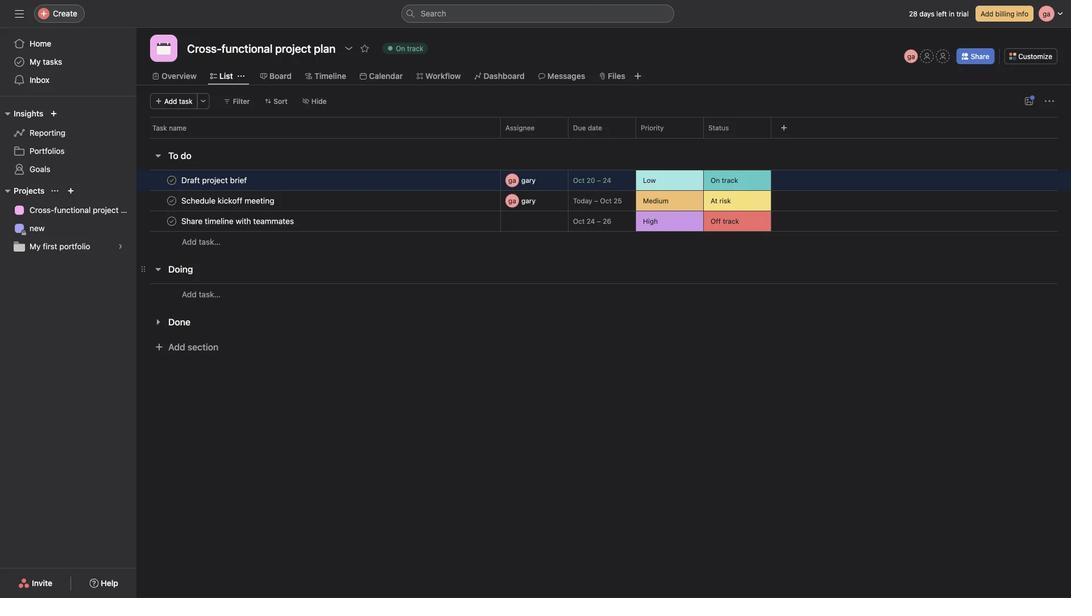 Task type: locate. For each thing, give the bounding box(es) containing it.
oct for oct 20 – 24
[[573, 177, 585, 185]]

sort button
[[260, 93, 293, 109]]

due
[[573, 124, 586, 132]]

oct for oct 24 – 26
[[573, 218, 585, 226]]

at risk button
[[704, 191, 771, 211]]

my left tasks
[[30, 57, 41, 67]]

add up doing button
[[182, 237, 197, 247]]

oct 20 – 24
[[573, 177, 612, 185]]

completed checkbox inside share timeline with teammates cell
[[165, 215, 179, 228]]

task
[[179, 97, 193, 105]]

row down files "link"
[[137, 117, 1072, 138]]

timeline link
[[305, 70, 346, 82]]

1 collapse task list for this section image from the top
[[154, 151, 163, 160]]

doing button
[[168, 259, 193, 280]]

2 add task… row from the top
[[137, 284, 1072, 305]]

projects
[[14, 186, 45, 196]]

24 right 20
[[603, 177, 612, 185]]

row
[[137, 117, 1072, 138], [150, 138, 1058, 139], [137, 170, 1072, 191], [137, 191, 1072, 212], [137, 211, 1072, 232]]

0 horizontal spatial on track button
[[377, 40, 433, 56]]

board link
[[260, 70, 292, 82]]

1 vertical spatial my
[[30, 242, 41, 251]]

completed image down completed image
[[165, 215, 179, 228]]

1 vertical spatial ga
[[509, 177, 516, 185]]

0 vertical spatial add task… button
[[182, 236, 221, 249]]

1 vertical spatial add task… row
[[137, 284, 1072, 305]]

2 vertical spatial oct
[[573, 218, 585, 226]]

add task… down add a task to this section image
[[182, 290, 221, 299]]

track inside dropdown button
[[723, 218, 739, 226]]

more actions image right task
[[200, 98, 207, 105]]

add task… button inside header to do tree grid
[[182, 236, 221, 249]]

1 horizontal spatial 24
[[603, 177, 612, 185]]

1 add task… from the top
[[182, 237, 221, 247]]

0 vertical spatial my
[[30, 57, 41, 67]]

ga for on track
[[509, 177, 516, 185]]

add task… button down add a task to this section image
[[182, 289, 221, 301]]

task… up add a task to this section image
[[199, 237, 221, 247]]

completed image
[[165, 194, 179, 208]]

0 vertical spatial collapse task list for this section image
[[154, 151, 163, 160]]

1 vertical spatial completed checkbox
[[165, 215, 179, 228]]

files link
[[599, 70, 626, 82]]

dashboard link
[[475, 70, 525, 82]]

collapse task list for this section image left to at the left of page
[[154, 151, 163, 160]]

track up risk
[[722, 177, 739, 185]]

on track up risk
[[711, 177, 739, 185]]

1 vertical spatial completed image
[[165, 215, 179, 228]]

None text field
[[184, 38, 339, 59]]

date
[[588, 124, 602, 132]]

completed image
[[165, 174, 179, 187], [165, 215, 179, 228]]

portfolios
[[30, 146, 65, 156]]

done
[[168, 317, 191, 328]]

add task… button
[[182, 236, 221, 249], [182, 289, 221, 301]]

1 vertical spatial –
[[594, 197, 598, 205]]

first
[[43, 242, 57, 251]]

hide button
[[297, 93, 332, 109]]

2 my from the top
[[30, 242, 41, 251]]

cross-functional project plan
[[30, 206, 136, 215]]

add left billing
[[981, 10, 994, 18]]

1 vertical spatial oct
[[600, 197, 612, 205]]

1 horizontal spatial on track button
[[704, 171, 771, 191]]

0 vertical spatial add task… row
[[137, 231, 1072, 253]]

new
[[30, 224, 45, 233]]

0 vertical spatial completed image
[[165, 174, 179, 187]]

1 vertical spatial gary
[[522, 197, 536, 205]]

add task… button for 1st add task… row from the top of the page
[[182, 236, 221, 249]]

1 vertical spatial track
[[722, 177, 739, 185]]

on up at
[[711, 177, 720, 185]]

0 horizontal spatial on track
[[396, 44, 424, 52]]

Draft project brief text field
[[179, 175, 250, 186]]

0 horizontal spatial on
[[396, 44, 405, 52]]

ga inside "button"
[[908, 52, 916, 60]]

0 vertical spatial –
[[597, 177, 601, 185]]

gary for today
[[522, 197, 536, 205]]

26
[[603, 218, 612, 226]]

0 vertical spatial task…
[[199, 237, 221, 247]]

1 vertical spatial collapse task list for this section image
[[154, 265, 163, 274]]

1 horizontal spatial on track
[[711, 177, 739, 185]]

my tasks
[[30, 57, 62, 67]]

to
[[168, 150, 178, 161]]

0 vertical spatial gary
[[522, 177, 536, 185]]

add task
[[164, 97, 193, 105]]

on track button up calendar
[[377, 40, 433, 56]]

0 vertical spatial add task…
[[182, 237, 221, 247]]

to do button
[[168, 146, 192, 166]]

my inside my first portfolio link
[[30, 242, 41, 251]]

1 vertical spatial add task… button
[[182, 289, 221, 301]]

on
[[396, 44, 405, 52], [711, 177, 720, 185]]

high button
[[636, 212, 704, 231]]

2 gary from the top
[[522, 197, 536, 205]]

list
[[219, 71, 233, 81]]

add task… button up add a task to this section image
[[182, 236, 221, 249]]

customize
[[1019, 52, 1053, 60]]

cross-functional project plan link
[[7, 201, 136, 220]]

collapse task list for this section image left the doing
[[154, 265, 163, 274]]

completed checkbox down completed image
[[165, 215, 179, 228]]

task… down add a task to this section image
[[199, 290, 221, 299]]

global element
[[0, 28, 137, 96]]

more actions image
[[1045, 97, 1055, 106], [200, 98, 207, 105]]

to do
[[168, 150, 192, 161]]

0 vertical spatial completed checkbox
[[165, 174, 179, 187]]

cross-
[[30, 206, 54, 215]]

0 horizontal spatial more actions image
[[200, 98, 207, 105]]

1 task… from the top
[[199, 237, 221, 247]]

tab actions image
[[238, 73, 244, 80]]

filter button
[[219, 93, 255, 109]]

oct
[[573, 177, 585, 185], [600, 197, 612, 205], [573, 218, 585, 226]]

files
[[608, 71, 626, 81]]

insights button
[[0, 107, 43, 121]]

add task…
[[182, 237, 221, 247], [182, 290, 221, 299]]

2 vertical spatial ga
[[509, 197, 516, 205]]

my left first
[[30, 242, 41, 251]]

– for oct 24
[[597, 218, 601, 226]]

track right off
[[723, 218, 739, 226]]

completed checkbox for oct 20
[[165, 174, 179, 187]]

more actions image right save options icon
[[1045, 97, 1055, 106]]

on track up calendar
[[396, 44, 424, 52]]

1 completed image from the top
[[165, 174, 179, 187]]

Share timeline with teammates text field
[[179, 216, 298, 227]]

– right the today
[[594, 197, 598, 205]]

inbox
[[30, 75, 50, 85]]

1 vertical spatial task…
[[199, 290, 221, 299]]

off track
[[711, 218, 739, 226]]

– right 20
[[597, 177, 601, 185]]

home link
[[7, 35, 130, 53]]

oct down the today
[[573, 218, 585, 226]]

1 vertical spatial on track
[[711, 177, 739, 185]]

1 horizontal spatial more actions image
[[1045, 97, 1055, 106]]

1 completed checkbox from the top
[[165, 174, 179, 187]]

reporting
[[30, 128, 65, 138]]

add billing info button
[[976, 6, 1034, 22]]

25
[[614, 197, 622, 205]]

gary left the today
[[522, 197, 536, 205]]

add section button
[[150, 337, 223, 358]]

0 vertical spatial on
[[396, 44, 405, 52]]

1 horizontal spatial on
[[711, 177, 720, 185]]

status
[[709, 124, 729, 132]]

add down the doing
[[182, 290, 197, 299]]

add task… row
[[137, 231, 1072, 253], [137, 284, 1072, 305]]

on track button up at risk popup button
[[704, 171, 771, 191]]

ga
[[908, 52, 916, 60], [509, 177, 516, 185], [509, 197, 516, 205]]

1 vertical spatial on
[[711, 177, 720, 185]]

header to do tree grid
[[137, 170, 1072, 253]]

2 collapse task list for this section image from the top
[[154, 265, 163, 274]]

2 vertical spatial –
[[597, 218, 601, 226]]

projects button
[[0, 184, 45, 198]]

share button
[[957, 48, 995, 64]]

on inside row
[[711, 177, 720, 185]]

my first portfolio link
[[7, 238, 130, 256]]

see details, my first portfolio image
[[117, 243, 124, 250]]

done button
[[168, 312, 191, 333]]

add down done button
[[168, 342, 185, 353]]

today
[[573, 197, 593, 205]]

priority
[[641, 124, 664, 132]]

0 vertical spatial oct
[[573, 177, 585, 185]]

add task… inside header to do tree grid
[[182, 237, 221, 247]]

at
[[711, 197, 718, 205]]

my inside my tasks link
[[30, 57, 41, 67]]

gary right details image
[[522, 177, 536, 185]]

help button
[[82, 574, 126, 594]]

0 vertical spatial on track button
[[377, 40, 433, 56]]

completed image for oct 20 – 24
[[165, 174, 179, 187]]

task
[[152, 124, 167, 132]]

save options image
[[1025, 97, 1034, 106]]

new project or portfolio image
[[67, 188, 74, 195]]

row down today – oct 25
[[137, 211, 1072, 232]]

completed image inside share timeline with teammates cell
[[165, 215, 179, 228]]

row up 26
[[137, 191, 1072, 212]]

2 completed image from the top
[[165, 215, 179, 228]]

due date
[[573, 124, 602, 132]]

completed image inside draft project brief cell
[[165, 174, 179, 187]]

completed checkbox up completed checkbox
[[165, 174, 179, 187]]

my
[[30, 57, 41, 67], [30, 242, 41, 251]]

20
[[587, 177, 595, 185]]

2 add task… from the top
[[182, 290, 221, 299]]

– left 26
[[597, 218, 601, 226]]

add
[[981, 10, 994, 18], [164, 97, 177, 105], [182, 237, 197, 247], [182, 290, 197, 299], [168, 342, 185, 353]]

calendar
[[369, 71, 403, 81]]

on up calendar
[[396, 44, 405, 52]]

task name
[[152, 124, 187, 132]]

1 gary from the top
[[522, 177, 536, 185]]

2 completed checkbox from the top
[[165, 215, 179, 228]]

on track button
[[377, 40, 433, 56], [704, 171, 771, 191]]

add inside "button"
[[981, 10, 994, 18]]

completed image up completed checkbox
[[165, 174, 179, 187]]

add task… for 1st add task… row from the top of the page
[[182, 237, 221, 247]]

oct left 25
[[600, 197, 612, 205]]

2 add task… button from the top
[[182, 289, 221, 301]]

task…
[[199, 237, 221, 247], [199, 290, 221, 299]]

0 vertical spatial ga
[[908, 52, 916, 60]]

schedule kickoff meeting cell
[[137, 191, 501, 212]]

completed checkbox for oct 24
[[165, 215, 179, 228]]

track up the workflow link at the top left of the page
[[407, 44, 424, 52]]

oct left 20
[[573, 177, 585, 185]]

completed checkbox inside draft project brief cell
[[165, 174, 179, 187]]

add a task to this section image
[[199, 265, 208, 274]]

add task… up add a task to this section image
[[182, 237, 221, 247]]

calendar link
[[360, 70, 403, 82]]

1 my from the top
[[30, 57, 41, 67]]

24
[[603, 177, 612, 185], [587, 218, 595, 226]]

add left task
[[164, 97, 177, 105]]

1 vertical spatial 24
[[587, 218, 595, 226]]

board
[[269, 71, 292, 81]]

add section
[[168, 342, 219, 353]]

collapse task list for this section image
[[154, 151, 163, 160], [154, 265, 163, 274]]

messages link
[[538, 70, 585, 82]]

1 add task… button from the top
[[182, 236, 221, 249]]

1 vertical spatial add task…
[[182, 290, 221, 299]]

add task… button for 2nd add task… row from the top of the page
[[182, 289, 221, 301]]

Completed checkbox
[[165, 174, 179, 187], [165, 215, 179, 228]]

0 vertical spatial 24
[[603, 177, 612, 185]]

24 left 26
[[587, 218, 595, 226]]

2 vertical spatial track
[[723, 218, 739, 226]]



Task type: describe. For each thing, give the bounding box(es) containing it.
low
[[643, 177, 656, 185]]

insights
[[14, 109, 43, 118]]

create
[[53, 9, 77, 18]]

filter
[[233, 97, 250, 105]]

0 vertical spatial on track
[[396, 44, 424, 52]]

info
[[1017, 10, 1029, 18]]

goals link
[[7, 160, 130, 179]]

1 add task… row from the top
[[137, 231, 1072, 253]]

my tasks link
[[7, 53, 130, 71]]

sort
[[274, 97, 288, 105]]

today – oct 25
[[573, 197, 622, 205]]

2 task… from the top
[[199, 290, 221, 299]]

0 horizontal spatial 24
[[587, 218, 595, 226]]

customize button
[[1005, 48, 1058, 64]]

overview link
[[152, 70, 197, 82]]

home
[[30, 39, 51, 48]]

off
[[711, 218, 721, 226]]

draft project brief cell
[[137, 170, 501, 191]]

search list box
[[402, 5, 675, 23]]

gary for oct
[[522, 177, 536, 185]]

create button
[[34, 5, 85, 23]]

details image
[[487, 177, 494, 184]]

– for oct 20
[[597, 177, 601, 185]]

row down date
[[150, 138, 1058, 139]]

hide sidebar image
[[15, 9, 24, 18]]

overview
[[162, 71, 197, 81]]

portfolios link
[[7, 142, 130, 160]]

Completed checkbox
[[165, 194, 179, 208]]

tasks
[[43, 57, 62, 67]]

invite button
[[11, 574, 60, 594]]

reporting link
[[7, 124, 130, 142]]

add task… for 2nd add task… row from the top of the page
[[182, 290, 221, 299]]

in
[[949, 10, 955, 18]]

name
[[169, 124, 187, 132]]

messages
[[548, 71, 585, 81]]

insights element
[[0, 104, 137, 181]]

0 vertical spatial track
[[407, 44, 424, 52]]

expand task list for this section image
[[154, 318, 163, 327]]

high
[[643, 218, 658, 226]]

new link
[[7, 220, 130, 238]]

functional
[[54, 206, 91, 215]]

ga for at risk
[[509, 197, 516, 205]]

1 vertical spatial on track button
[[704, 171, 771, 191]]

portfolio
[[59, 242, 90, 251]]

search
[[421, 9, 446, 18]]

completed image for oct 24 – 26
[[165, 215, 179, 228]]

show options, current sort, top image
[[51, 188, 58, 195]]

show options image
[[344, 44, 353, 53]]

trial
[[957, 10, 969, 18]]

inbox link
[[7, 71, 130, 89]]

workflow link
[[417, 70, 461, 82]]

risk
[[720, 197, 731, 205]]

my first portfolio
[[30, 242, 90, 251]]

add task button
[[150, 93, 198, 109]]

help
[[101, 579, 118, 589]]

track for oct 24 – 26
[[723, 218, 739, 226]]

hide
[[312, 97, 327, 105]]

goals
[[30, 165, 50, 174]]

timeline
[[315, 71, 346, 81]]

oct 24 – 26
[[573, 218, 612, 226]]

my for my first portfolio
[[30, 242, 41, 251]]

row containing task name
[[137, 117, 1072, 138]]

at risk
[[711, 197, 731, 205]]

billing
[[996, 10, 1015, 18]]

project
[[93, 206, 119, 215]]

track for oct 20 – 24
[[722, 177, 739, 185]]

row containing oct 24
[[137, 211, 1072, 232]]

medium button
[[636, 191, 704, 211]]

do
[[181, 150, 192, 161]]

calendar image
[[157, 42, 171, 55]]

Schedule kickoff meeting text field
[[179, 195, 278, 207]]

low button
[[636, 171, 704, 191]]

add field image
[[781, 125, 788, 131]]

move tasks between sections image
[[466, 177, 473, 184]]

ga button
[[905, 49, 918, 63]]

on track inside row
[[711, 177, 739, 185]]

28 days left in trial
[[909, 10, 969, 18]]

my for my tasks
[[30, 57, 41, 67]]

add inside header to do tree grid
[[182, 237, 197, 247]]

dashboard
[[484, 71, 525, 81]]

add tab image
[[634, 72, 643, 81]]

task… inside header to do tree grid
[[199, 237, 221, 247]]

left
[[937, 10, 947, 18]]

workflow
[[426, 71, 461, 81]]

days
[[920, 10, 935, 18]]

off track button
[[704, 212, 771, 231]]

invite
[[32, 579, 52, 589]]

doing
[[168, 264, 193, 275]]

projects element
[[0, 181, 137, 258]]

share timeline with teammates cell
[[137, 211, 501, 232]]

add to starred image
[[360, 44, 369, 53]]

row up today – oct 25
[[137, 170, 1072, 191]]

plan
[[121, 206, 136, 215]]

new image
[[50, 110, 57, 117]]

share
[[971, 52, 990, 60]]



Task type: vqa. For each thing, say whether or not it's contained in the screenshot.
Brainstorm California Cola flavors's Completed checkbox
no



